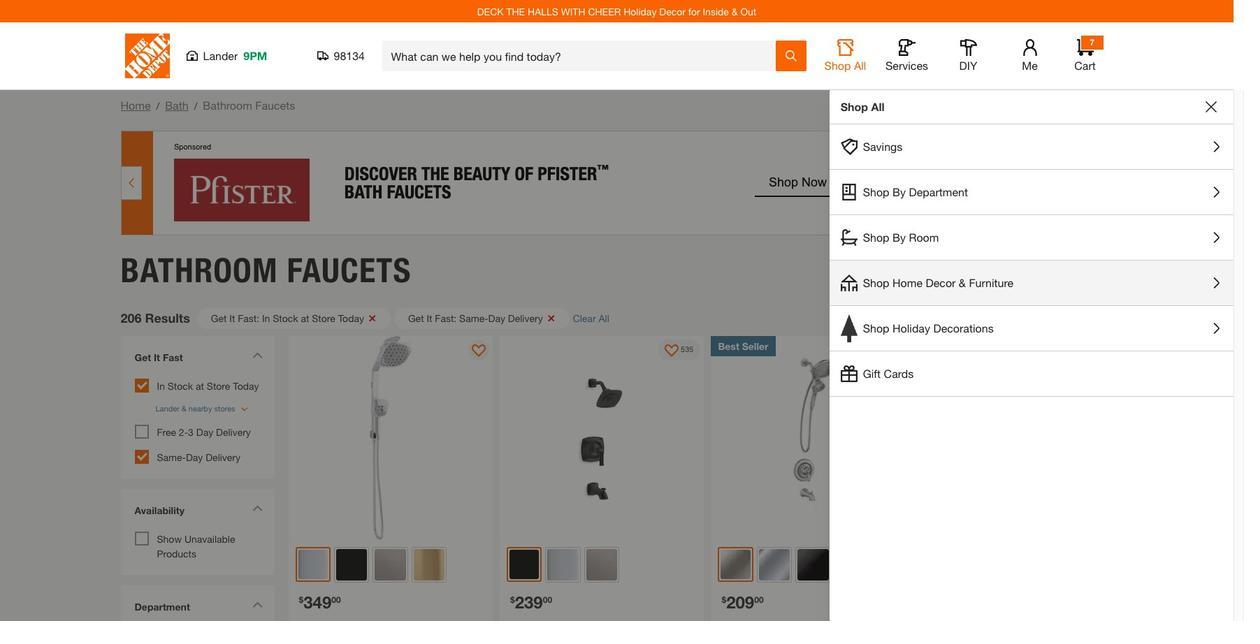 Task type: describe. For each thing, give the bounding box(es) containing it.
menu containing savings
[[830, 124, 1234, 397]]

it for get it fast
[[154, 351, 160, 363]]

brecklyn single handle 6-spray tub shower faucet w/ magnetix rainshower in spot resist brushed nickel (valve included) image
[[711, 336, 916, 540]]

0 horizontal spatial store
[[207, 380, 230, 392]]

1 vertical spatial delivery
[[216, 426, 251, 438]]

00 for 209
[[754, 595, 764, 605]]

the home depot logo image
[[125, 34, 170, 78]]

& inside button
[[959, 276, 966, 289]]

7
[[1090, 37, 1095, 48]]

in inside 'button'
[[262, 312, 270, 324]]

$ for 349
[[299, 595, 304, 605]]

vibrant brushed nickel image
[[587, 549, 618, 581]]

0 vertical spatial bathroom
[[203, 99, 252, 112]]

shop for department
[[863, 185, 890, 199]]

spot resist brushed nickel image
[[721, 550, 751, 580]]

show
[[157, 533, 182, 545]]

deck
[[477, 5, 504, 17]]

1 / from the left
[[156, 100, 160, 112]]

00 for 349
[[332, 595, 341, 605]]

98134 button
[[317, 49, 365, 63]]

shop holiday decorations button
[[830, 306, 1234, 351]]

at inside 'button'
[[301, 312, 309, 324]]

0 vertical spatial home
[[121, 99, 151, 112]]

0 horizontal spatial decor
[[659, 5, 686, 17]]

free 2-3 day delivery
[[157, 426, 251, 438]]

vibrant brushed moderne brass image
[[414, 549, 445, 581]]

clear all button
[[573, 311, 620, 326]]

0 horizontal spatial matte black image
[[336, 549, 367, 581]]

bath
[[165, 99, 189, 112]]

lander
[[203, 49, 238, 62]]

cart 7
[[1075, 37, 1096, 72]]

349
[[304, 592, 332, 612]]

get it fast: same-day delivery
[[408, 312, 543, 324]]

shop up savings
[[841, 100, 868, 113]]

home link
[[121, 99, 151, 112]]

vibrant brushed nickel image
[[375, 549, 406, 581]]

best
[[718, 340, 740, 352]]

deck the halls with cheer holiday decor for inside & out link
[[477, 5, 757, 17]]

0 horizontal spatial today
[[233, 380, 259, 392]]

$ 239 00
[[510, 592, 552, 612]]

services
[[886, 59, 928, 72]]

get for get it fast: same-day delivery
[[408, 312, 424, 324]]

2-
[[179, 426, 188, 438]]

0 horizontal spatial at
[[196, 380, 204, 392]]

shop for decorations
[[863, 322, 890, 335]]

me
[[1022, 59, 1038, 72]]

239
[[515, 592, 543, 612]]

shop by department
[[863, 185, 968, 199]]

matte black image
[[798, 549, 829, 581]]

shop for decor
[[863, 276, 890, 289]]

stock inside 'button'
[[273, 312, 298, 324]]

products
[[157, 548, 196, 560]]

inside
[[703, 5, 729, 17]]

the
[[506, 5, 525, 17]]

it for get it fast: same-day delivery
[[427, 312, 432, 324]]

2 vertical spatial delivery
[[206, 452, 241, 464]]

by for room
[[893, 231, 906, 244]]

00 for 239
[[543, 595, 552, 605]]

same-day delivery
[[157, 452, 241, 464]]

gift cards link
[[830, 352, 1234, 396]]

cards
[[884, 367, 914, 380]]

room
[[909, 231, 939, 244]]

lander 9pm
[[203, 49, 267, 62]]

day inside get it fast: same-day delivery button
[[488, 312, 505, 324]]

it for get it fast: in stock at store today
[[230, 312, 235, 324]]

fast: for same-
[[435, 312, 457, 324]]

show unavailable products
[[157, 533, 235, 560]]

availability link
[[128, 496, 267, 529]]

department inside shop by department button
[[909, 185, 968, 199]]

furniture
[[969, 276, 1014, 289]]

1 vertical spatial same-
[[157, 452, 186, 464]]

$ for 239
[[510, 595, 515, 605]]

shop home decor & furniture
[[863, 276, 1014, 289]]

halls
[[528, 5, 559, 17]]

shop holiday decorations preview image
[[841, 315, 858, 343]]

0 horizontal spatial stock
[[168, 380, 193, 392]]

get it fast: same-day delivery button
[[394, 308, 570, 329]]

$ for 209
[[722, 595, 726, 605]]

me button
[[1008, 39, 1052, 73]]

best seller
[[718, 340, 769, 352]]

98134
[[334, 49, 365, 62]]

shop all button
[[823, 39, 868, 73]]



Task type: locate. For each thing, give the bounding box(es) containing it.
all left the services
[[854, 59, 866, 72]]

holiday
[[624, 5, 657, 17], [893, 322, 930, 335]]

1 vertical spatial bathroom
[[121, 250, 278, 290]]

by
[[893, 185, 906, 199], [893, 231, 906, 244]]

shop all inside button
[[825, 59, 866, 72]]

1 horizontal spatial polished chrome image
[[548, 549, 579, 581]]

bath link
[[165, 99, 189, 112]]

all inside button
[[599, 313, 609, 324]]

in
[[262, 312, 270, 324], [157, 380, 165, 392]]

department link
[[128, 593, 267, 622]]

all up savings
[[871, 100, 885, 113]]

1 horizontal spatial same-
[[459, 312, 488, 324]]

department
[[909, 185, 968, 199], [135, 601, 190, 613]]

fast: inside button
[[435, 312, 457, 324]]

1 horizontal spatial decor
[[926, 276, 956, 289]]

1 by from the top
[[893, 185, 906, 199]]

bathroom
[[203, 99, 252, 112], [121, 250, 278, 290]]

in down bathroom faucets
[[262, 312, 270, 324]]

0 vertical spatial day
[[488, 312, 505, 324]]

results
[[145, 310, 190, 326]]

1 vertical spatial day
[[196, 426, 213, 438]]

0 horizontal spatial it
[[154, 351, 160, 363]]

0 vertical spatial all
[[854, 59, 866, 72]]

bathroom down lander
[[203, 99, 252, 112]]

0 vertical spatial &
[[732, 5, 738, 17]]

00 inside the $ 349 00
[[332, 595, 341, 605]]

same- inside button
[[459, 312, 488, 324]]

2 by from the top
[[893, 231, 906, 244]]

1 horizontal spatial in
[[262, 312, 270, 324]]

shop by room button
[[830, 215, 1234, 260]]

bathroom up results
[[121, 250, 278, 290]]

decor
[[659, 5, 686, 17], [926, 276, 956, 289]]

2 horizontal spatial it
[[427, 312, 432, 324]]

gift
[[863, 367, 881, 380]]

diy
[[960, 59, 978, 72]]

0 vertical spatial stock
[[273, 312, 298, 324]]

1 vertical spatial shop all
[[841, 100, 885, 113]]

0 horizontal spatial fast:
[[238, 312, 259, 324]]

get inside 'button'
[[211, 312, 227, 324]]

shop down shop by room
[[863, 276, 890, 289]]

shop holiday decorations
[[863, 322, 994, 335]]

chrome image
[[759, 549, 790, 581]]

0 horizontal spatial home
[[121, 99, 151, 112]]

$ inside the $ 349 00
[[299, 595, 304, 605]]

get
[[211, 312, 227, 324], [408, 312, 424, 324], [135, 351, 151, 363]]

9pm
[[243, 49, 267, 62]]

0 vertical spatial decor
[[659, 5, 686, 17]]

get it fast
[[135, 351, 183, 363]]

cheer
[[588, 5, 621, 17]]

1 horizontal spatial department
[[909, 185, 968, 199]]

stock down fast
[[168, 380, 193, 392]]

1 fast: from the left
[[238, 312, 259, 324]]

stock down bathroom faucets
[[273, 312, 298, 324]]

decor inside button
[[926, 276, 956, 289]]

get inside button
[[408, 312, 424, 324]]

1 vertical spatial faucets
[[287, 250, 412, 290]]

0 horizontal spatial same-
[[157, 452, 186, 464]]

206 results
[[121, 310, 190, 326]]

shop inside shop home decor & furniture button
[[863, 276, 890, 289]]

by up shop by room
[[893, 185, 906, 199]]

shop right shop holiday decorations preview image
[[863, 322, 890, 335]]

out
[[741, 5, 757, 17]]

matte black image left vibrant brushed nickel image
[[336, 549, 367, 581]]

1 vertical spatial all
[[871, 100, 885, 113]]

by inside shop by room button
[[893, 231, 906, 244]]

2 vertical spatial all
[[599, 313, 609, 324]]

cart
[[1075, 59, 1096, 72]]

shop
[[825, 59, 851, 72], [841, 100, 868, 113], [863, 185, 890, 199], [863, 231, 890, 244], [863, 276, 890, 289], [863, 322, 890, 335]]

0 vertical spatial store
[[312, 312, 335, 324]]

shop for room
[[863, 231, 890, 244]]

attract with magnetix 6-spray single handle shower faucet 1.75 gpm  in spot resist brushed nickel (valve included) image
[[923, 336, 1127, 540]]

2 horizontal spatial $
[[722, 595, 726, 605]]

0 vertical spatial shop all
[[825, 59, 866, 72]]

2 fast: from the left
[[435, 312, 457, 324]]

at down bathroom faucets
[[301, 312, 309, 324]]

polished chrome image up 349
[[298, 550, 328, 580]]

matte black image up 239 on the left bottom of the page
[[510, 550, 539, 580]]

it inside 'button'
[[230, 312, 235, 324]]

delivery left "clear"
[[508, 312, 543, 324]]

get it fast link
[[128, 343, 267, 375]]

gift cards
[[863, 367, 914, 380]]

3 00 from the left
[[754, 595, 764, 605]]

1 vertical spatial in
[[157, 380, 165, 392]]

0 vertical spatial by
[[893, 185, 906, 199]]

$ inside $ 239 00
[[510, 595, 515, 605]]

it
[[230, 312, 235, 324], [427, 312, 432, 324], [154, 351, 160, 363]]

/ right bath
[[194, 100, 197, 112]]

shop inside shop by department button
[[863, 185, 890, 199]]

1 horizontal spatial fast:
[[435, 312, 457, 324]]

home down shop by room
[[893, 276, 923, 289]]

/
[[156, 100, 160, 112], [194, 100, 197, 112]]

& left furniture
[[959, 276, 966, 289]]

1 horizontal spatial $
[[510, 595, 515, 605]]

by left room
[[893, 231, 906, 244]]

same-day delivery link
[[157, 452, 241, 464]]

home
[[121, 99, 151, 112], [893, 276, 923, 289]]

department inside department link
[[135, 601, 190, 613]]

seller
[[742, 340, 769, 352]]

savings button
[[830, 124, 1234, 169]]

holiday up exclusive
[[893, 322, 930, 335]]

1 horizontal spatial holiday
[[893, 322, 930, 335]]

at down get it fast link
[[196, 380, 204, 392]]

department up room
[[909, 185, 968, 199]]

1 vertical spatial department
[[135, 601, 190, 613]]

menu
[[830, 124, 1234, 397]]

delivery
[[508, 312, 543, 324], [216, 426, 251, 438], [206, 452, 241, 464]]

all inside button
[[854, 59, 866, 72]]

delivery right the 3 on the left of page
[[216, 426, 251, 438]]

2 horizontal spatial all
[[871, 100, 885, 113]]

in stock at store today
[[157, 380, 259, 392]]

services button
[[885, 39, 929, 73]]

day
[[488, 312, 505, 324], [196, 426, 213, 438], [186, 452, 203, 464]]

today
[[338, 312, 364, 324], [233, 380, 259, 392]]

1 vertical spatial today
[[233, 380, 259, 392]]

1 $ from the left
[[299, 595, 304, 605]]

0 horizontal spatial polished chrome image
[[298, 550, 328, 580]]

0 horizontal spatial get
[[135, 351, 151, 363]]

home inside button
[[893, 276, 923, 289]]

1 vertical spatial stock
[[168, 380, 193, 392]]

1 vertical spatial at
[[196, 380, 204, 392]]

2 $ from the left
[[510, 595, 515, 605]]

exclusive
[[930, 340, 974, 352]]

0 vertical spatial holiday
[[624, 5, 657, 17]]

1 vertical spatial by
[[893, 231, 906, 244]]

shop by room
[[863, 231, 939, 244]]

0 horizontal spatial in
[[157, 380, 165, 392]]

1 horizontal spatial get
[[211, 312, 227, 324]]

1 horizontal spatial store
[[312, 312, 335, 324]]

holiday inside shop holiday decorations button
[[893, 322, 930, 335]]

matte black image
[[336, 549, 367, 581], [510, 550, 539, 580]]

decor left for
[[659, 5, 686, 17]]

$
[[299, 595, 304, 605], [510, 595, 515, 605], [722, 595, 726, 605]]

windet showering rail combo in polished chrome image
[[288, 336, 493, 540]]

drawer close image
[[1206, 101, 1217, 113]]

206
[[121, 310, 142, 326]]

shop inside shop holiday decorations button
[[863, 322, 890, 335]]

0 horizontal spatial 00
[[332, 595, 341, 605]]

for
[[688, 5, 700, 17]]

stock
[[273, 312, 298, 324], [168, 380, 193, 392]]

3 $ from the left
[[722, 595, 726, 605]]

get it fast: in stock at store today button
[[197, 308, 391, 329]]

shop down savings
[[863, 185, 890, 199]]

delivery inside button
[[508, 312, 543, 324]]

$ inside $ 209 00
[[722, 595, 726, 605]]

fast:
[[238, 312, 259, 324], [435, 312, 457, 324]]

in stock at store today link
[[157, 380, 259, 392]]

0 vertical spatial at
[[301, 312, 309, 324]]

all
[[854, 59, 866, 72], [871, 100, 885, 113], [599, 313, 609, 324]]

deck the halls with cheer holiday decor for inside & out
[[477, 5, 757, 17]]

show unavailable products link
[[157, 533, 235, 560]]

1 vertical spatial &
[[959, 276, 966, 289]]

unavailable
[[184, 533, 235, 545]]

shop all up savings
[[841, 100, 885, 113]]

1 vertical spatial decor
[[926, 276, 956, 289]]

/ left bath
[[156, 100, 160, 112]]

1 horizontal spatial home
[[893, 276, 923, 289]]

1 horizontal spatial &
[[959, 276, 966, 289]]

1 horizontal spatial 00
[[543, 595, 552, 605]]

polished chrome image
[[548, 549, 579, 581], [298, 550, 328, 580]]

clear
[[573, 313, 596, 324]]

savings
[[863, 140, 903, 153]]

free
[[157, 426, 176, 438]]

with
[[561, 5, 586, 17]]

fast
[[163, 351, 183, 363]]

1 vertical spatial home
[[893, 276, 923, 289]]

0 vertical spatial same-
[[459, 312, 488, 324]]

What can we help you find today? search field
[[391, 41, 775, 71]]

0 horizontal spatial department
[[135, 601, 190, 613]]

free 2-3 day delivery link
[[157, 426, 251, 438]]

by inside shop by department button
[[893, 185, 906, 199]]

polished chrome image left vibrant brushed nickel icon
[[548, 549, 579, 581]]

2 00 from the left
[[543, 595, 552, 605]]

store
[[312, 312, 335, 324], [207, 380, 230, 392]]

0 horizontal spatial all
[[599, 313, 609, 324]]

00 inside $ 239 00
[[543, 595, 552, 605]]

1 vertical spatial store
[[207, 380, 230, 392]]

today inside 'button'
[[338, 312, 364, 324]]

1 horizontal spatial /
[[194, 100, 197, 112]]

0 vertical spatial delivery
[[508, 312, 543, 324]]

1 vertical spatial holiday
[[893, 322, 930, 335]]

1 horizontal spatial at
[[301, 312, 309, 324]]

in down get it fast
[[157, 380, 165, 392]]

shop inside 'shop all' button
[[825, 59, 851, 72]]

bathroom faucets
[[121, 250, 412, 290]]

1 horizontal spatial today
[[338, 312, 364, 324]]

feedback link image
[[1226, 236, 1244, 312]]

at
[[301, 312, 309, 324], [196, 380, 204, 392]]

1 horizontal spatial matte black image
[[510, 550, 539, 580]]

0 horizontal spatial holiday
[[624, 5, 657, 17]]

same-
[[459, 312, 488, 324], [157, 452, 186, 464]]

get for get it fast: in stock at store today
[[211, 312, 227, 324]]

availability
[[135, 505, 185, 517]]

209
[[726, 592, 754, 612]]

rubicon 1-handle 3-spray tub and shower faucet in matte black (valve included) image
[[500, 336, 704, 540]]

2 / from the left
[[194, 100, 197, 112]]

2 horizontal spatial get
[[408, 312, 424, 324]]

0 vertical spatial department
[[909, 185, 968, 199]]

0 vertical spatial today
[[338, 312, 364, 324]]

shop left room
[[863, 231, 890, 244]]

delivery down free 2-3 day delivery "link"
[[206, 452, 241, 464]]

0 horizontal spatial &
[[732, 5, 738, 17]]

& left out at the top of the page
[[732, 5, 738, 17]]

get it fast: in stock at store today
[[211, 312, 364, 324]]

clear all
[[573, 313, 609, 324]]

1 horizontal spatial stock
[[273, 312, 298, 324]]

2 vertical spatial day
[[186, 452, 203, 464]]

department down products
[[135, 601, 190, 613]]

holiday right cheer
[[624, 5, 657, 17]]

fast: for in
[[238, 312, 259, 324]]

get for get it fast
[[135, 351, 151, 363]]

home / bath / bathroom faucets
[[121, 99, 295, 112]]

all right "clear"
[[599, 313, 609, 324]]

decorations
[[934, 322, 994, 335]]

1 horizontal spatial it
[[230, 312, 235, 324]]

shop by department button
[[830, 170, 1234, 215]]

shop home decor & furniture button
[[830, 261, 1234, 306]]

0 horizontal spatial /
[[156, 100, 160, 112]]

diy button
[[946, 39, 991, 73]]

0 horizontal spatial $
[[299, 595, 304, 605]]

$ 349 00
[[299, 592, 341, 612]]

shop left the services
[[825, 59, 851, 72]]

fast: inside 'button'
[[238, 312, 259, 324]]

1 00 from the left
[[332, 595, 341, 605]]

shop inside shop by room button
[[863, 231, 890, 244]]

00 inside $ 209 00
[[754, 595, 764, 605]]

0 vertical spatial faucets
[[255, 99, 295, 112]]

decor up shop holiday decorations
[[926, 276, 956, 289]]

shop all
[[825, 59, 866, 72], [841, 100, 885, 113]]

faucets
[[255, 99, 295, 112], [287, 250, 412, 290]]

it inside button
[[427, 312, 432, 324]]

home left bath
[[121, 99, 151, 112]]

by for department
[[893, 185, 906, 199]]

shop all left the services
[[825, 59, 866, 72]]

00
[[332, 595, 341, 605], [543, 595, 552, 605], [754, 595, 764, 605]]

$ 209 00
[[722, 592, 764, 612]]

1 horizontal spatial all
[[854, 59, 866, 72]]

store inside 'button'
[[312, 312, 335, 324]]

2 horizontal spatial 00
[[754, 595, 764, 605]]

0 vertical spatial in
[[262, 312, 270, 324]]

3
[[188, 426, 194, 438]]



Task type: vqa. For each thing, say whether or not it's contained in the screenshot.
1st the By from the bottom of the "menu" containing Savings
yes



